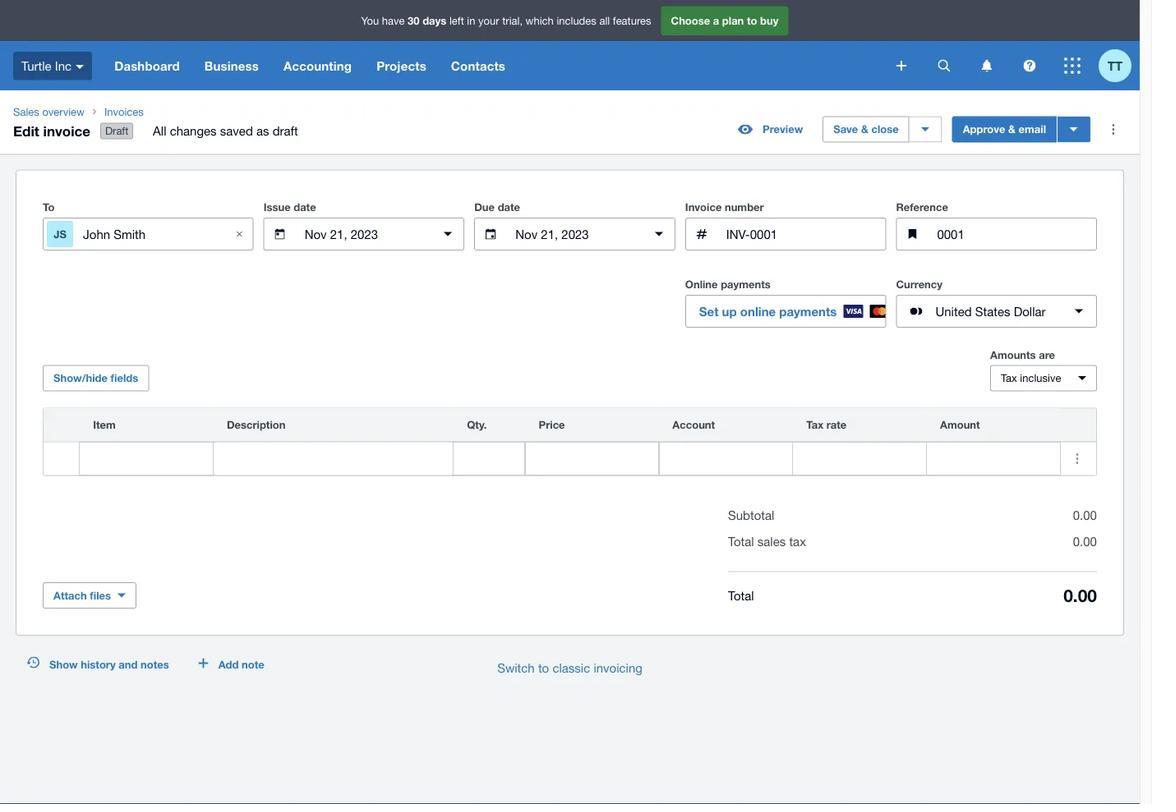 Task type: vqa. For each thing, say whether or not it's contained in the screenshot.
4600
no



Task type: describe. For each thing, give the bounding box(es) containing it.
turtle
[[21, 59, 52, 73]]

due date
[[474, 201, 520, 214]]

1 horizontal spatial svg image
[[982, 60, 993, 72]]

tax for tax inclusive
[[1001, 372, 1017, 385]]

more invoice options image
[[1097, 113, 1130, 146]]

you
[[361, 14, 379, 27]]

note
[[242, 659, 264, 671]]

inclusive
[[1020, 372, 1062, 385]]

days
[[423, 14, 447, 27]]

Invoice number text field
[[725, 219, 886, 250]]

contacts button
[[439, 41, 518, 90]]

Inventory item text field
[[80, 444, 213, 475]]

files
[[90, 589, 111, 602]]

Quantity field
[[454, 444, 525, 475]]

have
[[382, 14, 405, 27]]

online
[[740, 304, 776, 319]]

dashboard
[[114, 58, 180, 73]]

0 horizontal spatial svg image
[[897, 61, 907, 71]]

save
[[834, 123, 858, 136]]

attach
[[53, 589, 87, 602]]

set
[[699, 304, 719, 319]]

in
[[467, 14, 475, 27]]

2 horizontal spatial svg image
[[1064, 58, 1081, 74]]

accounting button
[[271, 41, 364, 90]]

history
[[81, 659, 116, 671]]

business
[[205, 58, 259, 73]]

your
[[478, 14, 499, 27]]

more line item options element
[[1061, 409, 1097, 442]]

js
[[54, 228, 66, 241]]

price
[[539, 419, 565, 432]]

all changes saved as draft
[[153, 124, 298, 138]]

close image
[[223, 218, 256, 251]]

switch to classic invoicing
[[497, 661, 643, 675]]

email
[[1019, 123, 1046, 136]]

add note
[[218, 659, 264, 671]]

save & close button
[[823, 116, 910, 143]]

approve & email button
[[952, 116, 1057, 143]]

1 horizontal spatial svg image
[[938, 60, 951, 72]]

you have 30 days left in your trial, which includes all features
[[361, 14, 651, 27]]

qty.
[[467, 419, 487, 432]]

set up online payments
[[699, 304, 837, 319]]

invoice number
[[685, 201, 764, 214]]

tax inclusive button
[[990, 365, 1097, 392]]

invoicing
[[594, 661, 643, 675]]

issue date
[[264, 201, 316, 214]]

& for close
[[861, 123, 869, 136]]

draft
[[273, 124, 298, 138]]

as
[[256, 124, 269, 138]]

all
[[153, 124, 166, 138]]

show history and notes button
[[16, 652, 179, 678]]

payments inside set up online payments popup button
[[779, 304, 837, 319]]

banner containing dashboard
[[0, 0, 1140, 90]]

preview
[[763, 123, 803, 136]]

dollar
[[1014, 304, 1046, 319]]

contacts
[[451, 58, 506, 73]]

svg image inside turtle inc popup button
[[76, 65, 84, 69]]

sales overview link
[[7, 104, 91, 120]]

currency
[[896, 278, 943, 291]]

tax inclusive
[[1001, 372, 1062, 385]]

plan
[[722, 14, 744, 27]]

a
[[713, 14, 719, 27]]

to inside button
[[538, 661, 549, 675]]

choose
[[671, 14, 710, 27]]

united
[[936, 304, 972, 319]]

attach files
[[53, 589, 111, 602]]

business button
[[192, 41, 271, 90]]

attach files button
[[43, 583, 136, 609]]

more date options image for due date
[[643, 218, 676, 251]]

approve
[[963, 123, 1006, 136]]

total for total sales tax
[[728, 535, 754, 549]]

tt
[[1108, 58, 1123, 73]]

0 vertical spatial payments
[[721, 278, 771, 291]]

issue
[[264, 201, 291, 214]]

invoice
[[685, 201, 722, 214]]

online payments
[[685, 278, 771, 291]]

reference
[[896, 201, 949, 214]]

trial,
[[502, 14, 523, 27]]



Task type: locate. For each thing, give the bounding box(es) containing it.
all
[[600, 14, 610, 27]]

changes
[[170, 124, 217, 138]]

invoice number element
[[685, 218, 886, 251]]

sales overview
[[13, 105, 85, 118]]

turtle inc button
[[0, 41, 102, 90]]

1 date from the left
[[294, 201, 316, 214]]

svg image up "approve"
[[982, 60, 993, 72]]

to right switch
[[538, 661, 549, 675]]

tt button
[[1099, 41, 1140, 90]]

Reference text field
[[936, 219, 1097, 250]]

2 more date options image from the left
[[643, 218, 676, 251]]

buy
[[760, 14, 779, 27]]

navigation containing dashboard
[[102, 41, 885, 90]]

30
[[408, 14, 420, 27]]

tax for tax rate
[[807, 419, 824, 432]]

tax down amounts
[[1001, 372, 1017, 385]]

total for total
[[728, 588, 754, 603]]

& for email
[[1009, 123, 1016, 136]]

approve & email
[[963, 123, 1046, 136]]

1 horizontal spatial payments
[[779, 304, 837, 319]]

navigation inside banner
[[102, 41, 885, 90]]

show history and notes
[[49, 659, 169, 671]]

1 horizontal spatial more date options image
[[643, 218, 676, 251]]

svg image right inc
[[76, 65, 84, 69]]

add
[[218, 659, 239, 671]]

rate
[[827, 419, 847, 432]]

more date options image
[[432, 218, 465, 251], [643, 218, 676, 251]]

0 horizontal spatial date
[[294, 201, 316, 214]]

1 vertical spatial tax
[[807, 419, 824, 432]]

classic
[[553, 661, 590, 675]]

date for due date
[[498, 201, 520, 214]]

navigation
[[102, 41, 885, 90]]

fields
[[111, 372, 138, 385]]

1 horizontal spatial tax
[[1001, 372, 1017, 385]]

&
[[861, 123, 869, 136], [1009, 123, 1016, 136]]

save & close
[[834, 123, 899, 136]]

up
[[722, 304, 737, 319]]

2 total from the top
[[728, 588, 754, 603]]

Price field
[[526, 444, 659, 475]]

0.00
[[1073, 508, 1097, 523], [1073, 535, 1097, 549], [1064, 585, 1097, 606]]

invoice
[[43, 122, 91, 139]]

2 vertical spatial 0.00
[[1064, 585, 1097, 606]]

accounting
[[284, 58, 352, 73]]

more date options image for issue date
[[432, 218, 465, 251]]

banner
[[0, 0, 1140, 90]]

sales
[[758, 535, 786, 549]]

description
[[227, 419, 286, 432]]

preview button
[[728, 116, 813, 143]]

payments right online
[[779, 304, 837, 319]]

1 horizontal spatial to
[[747, 14, 757, 27]]

Issue date text field
[[303, 219, 425, 250]]

0 horizontal spatial &
[[861, 123, 869, 136]]

show/hide fields
[[53, 372, 138, 385]]

subtotal
[[728, 508, 775, 523]]

1 vertical spatial total
[[728, 588, 754, 603]]

switch to classic invoicing button
[[484, 652, 656, 685]]

to left buy
[[747, 14, 757, 27]]

0 vertical spatial to
[[747, 14, 757, 27]]

tax inside popup button
[[1001, 372, 1017, 385]]

Due date text field
[[514, 219, 636, 250]]

svg image
[[982, 60, 993, 72], [1024, 60, 1036, 72], [76, 65, 84, 69]]

svg image up the "email"
[[1024, 60, 1036, 72]]

show
[[49, 659, 78, 671]]

choose a plan to buy
[[671, 14, 779, 27]]

states
[[975, 304, 1011, 319]]

inc
[[55, 59, 72, 73]]

total sales tax
[[728, 535, 806, 549]]

switch
[[497, 661, 535, 675]]

Amount field
[[927, 444, 1060, 475]]

date right issue
[[294, 201, 316, 214]]

1 vertical spatial 0.00
[[1073, 535, 1097, 549]]

turtle inc
[[21, 59, 72, 73]]

edit
[[13, 122, 39, 139]]

tax left rate
[[807, 419, 824, 432]]

tax rate
[[807, 419, 847, 432]]

features
[[613, 14, 651, 27]]

projects button
[[364, 41, 439, 90]]

smith
[[114, 227, 146, 242]]

2 & from the left
[[1009, 123, 1016, 136]]

0.00 for subtotal
[[1073, 508, 1097, 523]]

total
[[728, 535, 754, 549], [728, 588, 754, 603]]

date right "due" in the left top of the page
[[498, 201, 520, 214]]

2 date from the left
[[498, 201, 520, 214]]

john smith
[[83, 227, 146, 242]]

payments up online
[[721, 278, 771, 291]]

overview
[[42, 105, 85, 118]]

0 vertical spatial tax
[[1001, 372, 1017, 385]]

0 horizontal spatial payments
[[721, 278, 771, 291]]

1 vertical spatial to
[[538, 661, 549, 675]]

item
[[93, 419, 116, 432]]

due
[[474, 201, 495, 214]]

1 horizontal spatial date
[[498, 201, 520, 214]]

amount
[[940, 419, 980, 432]]

draft
[[105, 125, 128, 137]]

tax inside invoice line item list element
[[807, 419, 824, 432]]

tax
[[1001, 372, 1017, 385], [807, 419, 824, 432]]

0 horizontal spatial more date options image
[[432, 218, 465, 251]]

invoice line item list element
[[43, 408, 1097, 476]]

svg image
[[1064, 58, 1081, 74], [938, 60, 951, 72], [897, 61, 907, 71]]

& left the "email"
[[1009, 123, 1016, 136]]

notes
[[141, 659, 169, 671]]

tax
[[789, 535, 806, 549]]

1 horizontal spatial &
[[1009, 123, 1016, 136]]

1 more date options image from the left
[[432, 218, 465, 251]]

show/hide
[[53, 372, 108, 385]]

projects
[[377, 58, 426, 73]]

& right save
[[861, 123, 869, 136]]

dashboard link
[[102, 41, 192, 90]]

to inside banner
[[747, 14, 757, 27]]

payments
[[721, 278, 771, 291], [779, 304, 837, 319]]

0 vertical spatial total
[[728, 535, 754, 549]]

set up online payments button
[[685, 295, 890, 328]]

united states dollar
[[936, 304, 1046, 319]]

close
[[872, 123, 899, 136]]

and
[[119, 659, 138, 671]]

total down total sales tax
[[728, 588, 754, 603]]

left
[[450, 14, 464, 27]]

1 vertical spatial payments
[[779, 304, 837, 319]]

to
[[43, 201, 55, 214]]

john
[[83, 227, 110, 242]]

0.00 for total sales tax
[[1073, 535, 1097, 549]]

more line item options image
[[1061, 443, 1094, 476]]

united states dollar button
[[896, 295, 1097, 328]]

2 horizontal spatial svg image
[[1024, 60, 1036, 72]]

total down the subtotal
[[728, 535, 754, 549]]

Description text field
[[214, 444, 453, 475]]

None field
[[80, 443, 213, 476]]

sales
[[13, 105, 39, 118]]

0 horizontal spatial tax
[[807, 419, 824, 432]]

amounts
[[990, 349, 1036, 361]]

0 horizontal spatial svg image
[[76, 65, 84, 69]]

date for issue date
[[294, 201, 316, 214]]

0 horizontal spatial to
[[538, 661, 549, 675]]

account
[[673, 419, 715, 432]]

edit invoice
[[13, 122, 91, 139]]

add note button
[[189, 652, 274, 678]]

are
[[1039, 349, 1055, 361]]

0 vertical spatial 0.00
[[1073, 508, 1097, 523]]

1 & from the left
[[861, 123, 869, 136]]

1 total from the top
[[728, 535, 754, 549]]

number
[[725, 201, 764, 214]]



